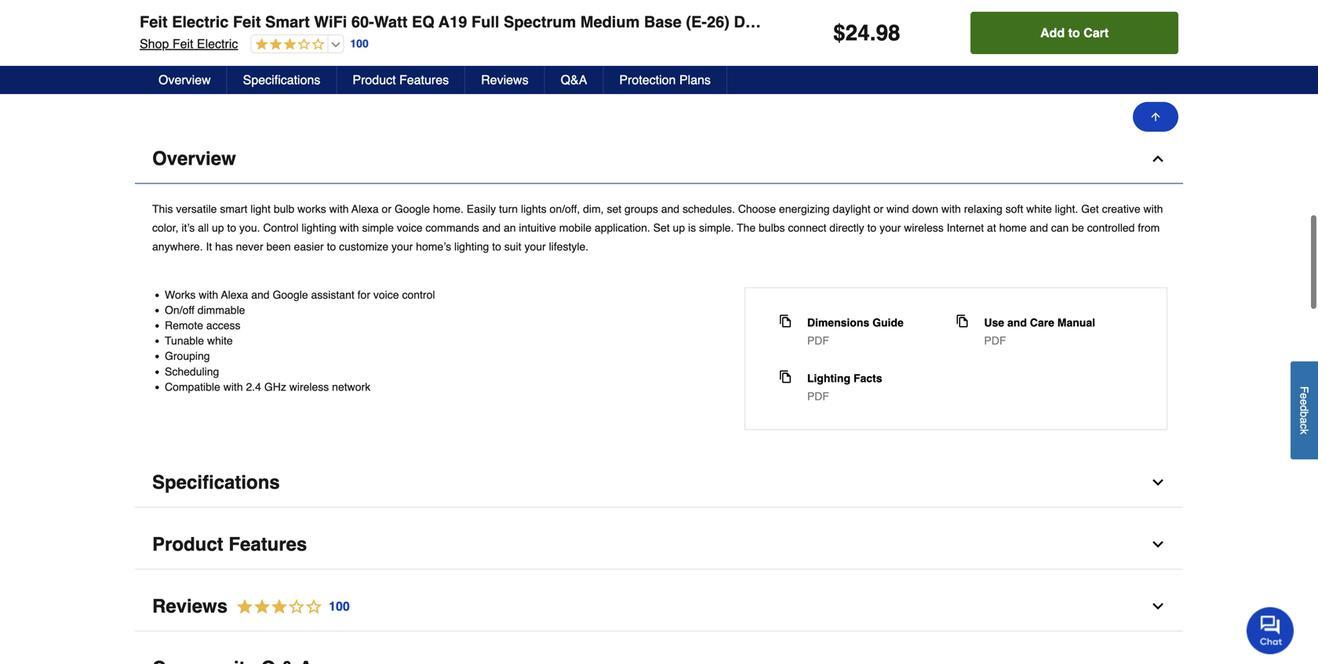 Task type: locate. For each thing, give the bounding box(es) containing it.
choose
[[738, 203, 776, 215]]

0 vertical spatial wireless
[[904, 221, 944, 234]]

$ inside $ 14 .98
[[343, 57, 349, 69]]

1 horizontal spatial watt
[[343, 16, 368, 29]]

lighting down commands
[[454, 240, 489, 253]]

$
[[833, 20, 845, 46], [137, 57, 142, 69], [343, 57, 349, 69], [550, 57, 555, 69], [756, 57, 762, 69], [602, 80, 607, 91]]

or left 6-
[[777, 16, 787, 29]]

relaxing
[[964, 203, 1002, 215]]

specifications button
[[227, 66, 337, 94], [135, 458, 1183, 508]]

to left the suit
[[492, 240, 501, 253]]

1 vertical spatial electric
[[197, 36, 238, 51]]

chevron up image
[[1150, 151, 1166, 167]]

bulb
[[941, 13, 975, 31], [220, 47, 242, 60], [426, 47, 449, 60]]

wifi inside feit smart wifi white 5-in or 6-in 1000-lumen switchable round dimmable led recessed downlight
[[870, 0, 891, 13]]

1 in from the left
[[765, 16, 774, 29]]

document image for dimensions
[[779, 315, 792, 327]]

overview button up groups
[[135, 134, 1183, 184]]

1 vertical spatial features
[[229, 534, 307, 555]]

smart inside feit smart wifi white 5-in or 6-in 1000-lumen switchable round dimmable led recessed downlight
[[836, 0, 867, 13]]

pdf down use
[[984, 334, 1006, 347]]

alexa inside echo dot (5th gen, 2022 release) smart speaker with alexa charcoal
[[550, 31, 577, 45]]

1 horizontal spatial full
[[471, 13, 499, 31]]

google inside this versatile smart light bulb works with alexa or google home. easily turn lights on/off, dim, set groups and schedules. choose energizing daylight or wind down with relaxing soft white light. get creative with color, it's all up to you. control lighting with simple voice commands and an intuitive mobile application. set up is simple. the bulbs connect directly to your wireless internet at home and can be controlled from anywhere. it has never been easier to customize your home's lighting to suit your lifestyle.
[[395, 203, 430, 215]]

26) left 5-
[[707, 13, 730, 31]]

$ for $ 22 .99
[[550, 57, 555, 69]]

1 .98 from the left
[[163, 57, 175, 69]]

1 vertical spatial voice
[[373, 289, 399, 301]]

cart
[[1084, 25, 1109, 40]]

0 horizontal spatial a19
[[181, 16, 198, 29]]

and down never
[[251, 289, 270, 301]]

0 horizontal spatial light
[[192, 47, 217, 60]]

voice inside works with alexa and google assistant for voice control on/off dimmable remote access tunable white grouping scheduling compatible with 2.4 ghz wireless network
[[373, 289, 399, 301]]

white down access
[[207, 335, 233, 347]]

1 vertical spatial specifications
[[152, 472, 280, 493]]

google inside works with alexa and google assistant for voice control on/off dimmable remote access tunable white grouping scheduling compatible with 2.4 ghz wireless network
[[273, 289, 308, 301]]

1 horizontal spatial or
[[777, 16, 787, 29]]

1 horizontal spatial 60-
[[351, 13, 374, 31]]

26) right "shop"
[[219, 31, 234, 45]]

pdf for dimensions guide pdf
[[807, 334, 829, 347]]

or up simple
[[382, 203, 392, 215]]

1 horizontal spatial light
[[399, 47, 424, 60]]

up left "is" on the right top of the page
[[673, 221, 685, 234]]

wireless right the "ghz"
[[289, 381, 329, 393]]

feit for feit smart wifi white 5-in or 6-in 1000-lumen switchable round dimmable led recessed downlight
[[816, 0, 833, 13]]

0 vertical spatial voice
[[397, 221, 422, 234]]

add to cart button
[[971, 12, 1178, 54]]

1 vertical spatial chevron down image
[[1150, 599, 1166, 615]]

(3- left add
[[980, 13, 999, 31]]

watt inside feit smart wifi 65- watt eq br30 color-enhancing medium base (e-26) dimmable smart led light bulb
[[343, 16, 368, 29]]

wireless down down
[[904, 221, 944, 234]]

alexa up dimmable
[[221, 289, 248, 301]]

1 vertical spatial (3-
[[245, 47, 257, 60]]

with inside echo dot (5th gen, 2022 release) smart speaker with alexa charcoal
[[671, 16, 693, 29]]

color,
[[152, 221, 178, 234]]

.99
[[576, 57, 588, 69]]

control
[[402, 289, 435, 301]]

base inside feit smart wifi 65- watt eq br30 color-enhancing medium base (e-26) dimmable smart led light bulb
[[387, 31, 411, 45]]

wifi inside feit smart wifi 65- watt eq br30 color-enhancing medium base (e-26) dimmable smart led light bulb
[[457, 0, 478, 13]]

1 horizontal spatial google
[[395, 203, 430, 215]]

1 e from the top
[[1298, 393, 1311, 400]]

feit inside feit smart wifi white 5-in or 6-in 1000-lumen switchable round dimmable led recessed downlight
[[816, 0, 833, 13]]

overview button down shop feit electric
[[143, 66, 227, 94]]

and right use
[[1007, 316, 1027, 329]]

eq inside feit smart wifi 65- watt eq br30 color-enhancing medium base (e-26) dimmable smart led light bulb
[[371, 16, 385, 29]]

spectrum up shop feit electric
[[220, 16, 269, 29]]

white
[[1026, 203, 1052, 215], [207, 335, 233, 347]]

0 vertical spatial reviews
[[481, 73, 528, 87]]

$ inside $ 19 .98
[[756, 57, 762, 69]]

0 vertical spatial 3 stars image
[[251, 38, 324, 52]]

with up from
[[1144, 203, 1163, 215]]

0 vertical spatial product features
[[353, 73, 449, 87]]

echo dot (5th gen, 2022 release) smart speaker with alexa charcoal
[[550, 0, 714, 45]]

enhancing
[[446, 16, 500, 29]]

your down wind
[[880, 221, 901, 234]]

1 horizontal spatial bulb
[[426, 47, 449, 60]]

eq inside feit smart wifi 60- watt eq a19 full spectrum medium base (e-26) dimmable smart led light bulb (3-pack)
[[164, 16, 178, 29]]

bulb right $ 24 .98
[[220, 47, 242, 60]]

0 horizontal spatial pack)
[[257, 47, 285, 60]]

dim,
[[583, 203, 604, 215]]

document image left use
[[956, 315, 968, 327]]

dimmable for 24
[[237, 31, 289, 45]]

watt for 24
[[137, 16, 162, 29]]

feit electric feit smart wifi 60-watt eq a19 full spectrum medium base (e-26) dimmable smart led light bulb (3-pack)
[[140, 13, 1041, 31]]

led inside feit smart wifi 60- watt eq a19 full spectrum medium base (e-26) dimmable smart led light bulb (3-pack)
[[170, 47, 189, 60]]

0 horizontal spatial up
[[212, 221, 224, 234]]

eq up (e-
[[412, 13, 435, 31]]

eq up "shop"
[[164, 16, 178, 29]]

.98 for 24
[[163, 57, 175, 69]]

google
[[395, 203, 430, 215], [273, 289, 308, 301]]

in
[[765, 16, 774, 29], [799, 16, 808, 29]]

bulb for 24
[[220, 47, 242, 60]]

with up "customize"
[[339, 221, 359, 234]]

or inside feit smart wifi white 5-in or 6-in 1000-lumen switchable round dimmable led recessed downlight
[[777, 16, 787, 29]]

the
[[737, 221, 756, 234]]

26)
[[707, 13, 730, 31], [219, 31, 234, 45], [426, 31, 441, 45]]

1 chevron down image from the top
[[1150, 537, 1166, 553]]

overview
[[158, 73, 211, 87], [152, 148, 236, 169]]

0 horizontal spatial 24
[[142, 55, 163, 78]]

your down intuitive
[[524, 240, 546, 253]]

1 horizontal spatial features
[[399, 73, 449, 87]]

0 horizontal spatial watt
[[137, 16, 162, 29]]

recessed
[[756, 47, 803, 60]]

(e- right "shop"
[[207, 31, 219, 45]]

$49.99 save $ 27
[[550, 80, 617, 91]]

feit smart wifi white 5-in or 6-in 1000-lumen switchable round dimmable led recessed downlight link
[[756, 0, 923, 60]]

0 vertical spatial product
[[353, 73, 396, 87]]

customize
[[339, 240, 388, 253]]

(3- right shop feit electric
[[245, 47, 257, 60]]

0 vertical spatial alexa
[[550, 31, 577, 45]]

document image left dimensions
[[779, 315, 792, 327]]

medium inside feit smart wifi 60- watt eq a19 full spectrum medium base (e-26) dimmable smart led light bulb (3-pack)
[[137, 31, 178, 45]]

0 horizontal spatial lighting
[[302, 221, 336, 234]]

26) inside feit smart wifi 60- watt eq a19 full spectrum medium base (e-26) dimmable smart led light bulb (3-pack)
[[219, 31, 234, 45]]

medium up 'charcoal' on the top left
[[580, 13, 640, 31]]

3 .98 from the left
[[779, 57, 791, 69]]

been
[[266, 240, 291, 253]]

0 vertical spatial specifications
[[243, 73, 320, 87]]

27
[[607, 80, 617, 91]]

light
[[250, 203, 271, 215]]

dimmable inside feit smart wifi 60- watt eq a19 full spectrum medium base (e-26) dimmable smart led light bulb (3-pack)
[[237, 31, 289, 45]]

protection plans button
[[604, 66, 727, 94]]

dimmable for 19
[[848, 31, 900, 45]]

home's
[[416, 240, 451, 253]]

base inside feit smart wifi 60- watt eq a19 full spectrum medium base (e-26) dimmable smart led light bulb (3-pack)
[[180, 31, 205, 45]]

set
[[607, 203, 621, 215]]

1 vertical spatial 24
[[142, 55, 163, 78]]

0 vertical spatial product features button
[[337, 66, 465, 94]]

feit inside feit smart wifi 65- watt eq br30 color-enhancing medium base (e-26) dimmable smart led light bulb
[[403, 0, 420, 13]]

1 horizontal spatial 26)
[[426, 31, 441, 45]]

with down gen,
[[671, 16, 693, 29]]

1 horizontal spatial medium
[[343, 31, 384, 45]]

watt up 14
[[343, 16, 368, 29]]

lighting down works
[[302, 221, 336, 234]]

internet
[[947, 221, 984, 234]]

feit inside feit smart wifi 60- watt eq a19 full spectrum medium base (e-26) dimmable smart led light bulb (3-pack)
[[196, 0, 214, 13]]

medium up $ 24 .98
[[137, 31, 178, 45]]

0 vertical spatial features
[[399, 73, 449, 87]]

home.
[[433, 203, 464, 215]]

or left wind
[[874, 203, 883, 215]]

wifi for 24
[[250, 0, 271, 13]]

$ inside $ 22 .99
[[550, 57, 555, 69]]

be
[[1072, 221, 1084, 234]]

0 horizontal spatial in
[[765, 16, 774, 29]]

with up internet
[[941, 203, 961, 215]]

voice inside this versatile smart light bulb works with alexa or google home. easily turn lights on/off, dim, set groups and schedules. choose energizing daylight or wind down with relaxing soft white light. get creative with color, it's all up to you. control lighting with simple voice commands and an intuitive mobile application. set up is simple. the bulbs connect directly to your wireless internet at home and can be controlled from anywhere. it has never been easier to customize your home's lighting to suit your lifestyle.
[[397, 221, 422, 234]]

alexa inside works with alexa and google assistant for voice control on/off dimmable remote access tunable white grouping scheduling compatible with 2.4 ghz wireless network
[[221, 289, 248, 301]]

3 stars image
[[251, 38, 324, 52], [228, 596, 351, 618]]

shop feit electric
[[140, 36, 238, 51]]

0 horizontal spatial eq
[[164, 16, 178, 29]]

electric up shop feit electric
[[172, 13, 229, 31]]

this versatile smart light bulb works with alexa or google home. easily turn lights on/off, dim, set groups and schedules. choose energizing daylight or wind down with relaxing soft white light. get creative with color, it's all up to you. control lighting with simple voice commands and an intuitive mobile application. set up is simple. the bulbs connect directly to your wireless internet at home and can be controlled from anywhere. it has never been easier to customize your home's lighting to suit your lifestyle.
[[152, 203, 1163, 253]]

up right the all
[[212, 221, 224, 234]]

19 list item
[[756, 0, 926, 100]]

bulb inside feit smart wifi 60- watt eq a19 full spectrum medium base (e-26) dimmable smart led light bulb (3-pack)
[[220, 47, 242, 60]]

easily
[[467, 203, 496, 215]]

your
[[880, 221, 901, 234], [392, 240, 413, 253], [524, 240, 546, 253]]

(e-
[[686, 13, 707, 31], [207, 31, 219, 45]]

reviews button
[[465, 66, 545, 94]]

google left home. on the top left of page
[[395, 203, 430, 215]]

alexa up simple
[[352, 203, 379, 215]]

your down simple
[[392, 240, 413, 253]]

bulb down the "color-"
[[426, 47, 449, 60]]

smart inside echo dot (5th gen, 2022 release) smart speaker with alexa charcoal
[[594, 16, 625, 29]]

white right soft
[[1026, 203, 1052, 215]]

1 vertical spatial lighting
[[454, 240, 489, 253]]

0 horizontal spatial features
[[229, 534, 307, 555]]

google left assistant
[[273, 289, 308, 301]]

0 vertical spatial 24
[[845, 20, 870, 46]]

2 horizontal spatial medium
[[580, 13, 640, 31]]

get
[[1081, 203, 1099, 215]]

0 horizontal spatial base
[[180, 31, 205, 45]]

0 horizontal spatial wireless
[[289, 381, 329, 393]]

100
[[350, 37, 369, 50], [329, 599, 350, 614]]

to
[[1068, 25, 1080, 40], [227, 221, 236, 234], [867, 221, 877, 234], [327, 240, 336, 253], [492, 240, 501, 253]]

to right add
[[1068, 25, 1080, 40]]

1 vertical spatial 100
[[329, 599, 350, 614]]

wind
[[886, 203, 909, 215]]

facts
[[854, 372, 882, 385]]

(3-
[[980, 13, 999, 31], [245, 47, 257, 60]]

.98
[[163, 57, 175, 69], [367, 57, 379, 69], [779, 57, 791, 69]]

pdf inside dimensions guide pdf
[[807, 334, 829, 347]]

speaker
[[628, 16, 669, 29]]

(5th
[[641, 0, 660, 13]]

feit for feit electric feit smart wifi 60-watt eq a19 full spectrum medium base (e-26) dimmable smart led light bulb (3-pack)
[[140, 13, 168, 31]]

medium inside feit smart wifi 65- watt eq br30 color-enhancing medium base (e-26) dimmable smart led light bulb
[[343, 31, 384, 45]]

full right the "color-"
[[471, 13, 499, 31]]

watt up "shop"
[[137, 16, 162, 29]]

wifi
[[250, 0, 271, 13], [457, 0, 478, 13], [870, 0, 891, 13], [314, 13, 347, 31]]

pdf inside lighting facts pdf
[[807, 390, 829, 403]]

wifi inside feit smart wifi 60- watt eq a19 full spectrum medium base (e-26) dimmable smart led light bulb (3-pack)
[[250, 0, 271, 13]]

0 horizontal spatial 26)
[[219, 31, 234, 45]]

watt inside feit smart wifi 60- watt eq a19 full spectrum medium base (e-26) dimmable smart led light bulb (3-pack)
[[137, 16, 162, 29]]

2 horizontal spatial .98
[[779, 57, 791, 69]]

0 horizontal spatial white
[[207, 335, 233, 347]]

eq
[[412, 13, 435, 31], [164, 16, 178, 29], [371, 16, 385, 29]]

and left an
[[482, 221, 501, 234]]

1 horizontal spatial spectrum
[[504, 13, 576, 31]]

.98 inside $ 19 .98
[[779, 57, 791, 69]]

$ inside $ 24 .98
[[137, 57, 142, 69]]

1 horizontal spatial base
[[387, 31, 411, 45]]

0 horizontal spatial google
[[273, 289, 308, 301]]

wireless inside works with alexa and google assistant for voice control on/off dimmable remote access tunable white grouping scheduling compatible with 2.4 ghz wireless network
[[289, 381, 329, 393]]

3 stars image containing 100
[[228, 596, 351, 618]]

reviews
[[481, 73, 528, 87], [152, 596, 228, 617]]

1 vertical spatial wireless
[[289, 381, 329, 393]]

this
[[152, 203, 173, 215]]

2 in from the left
[[799, 16, 808, 29]]

a
[[1298, 418, 1311, 424]]

e up b
[[1298, 400, 1311, 406]]

0 horizontal spatial 60-
[[274, 0, 290, 13]]

light down (e-
[[399, 47, 424, 60]]

control
[[263, 221, 299, 234]]

0 vertical spatial chevron down image
[[1150, 537, 1166, 553]]

chevron down image
[[1150, 537, 1166, 553], [1150, 599, 1166, 615]]

with left the 2.4
[[223, 381, 243, 393]]

24 inside list item
[[142, 55, 163, 78]]

2 .98 from the left
[[367, 57, 379, 69]]

0 horizontal spatial (e-
[[207, 31, 219, 45]]

features for product features button to the bottom
[[229, 534, 307, 555]]

voice
[[397, 221, 422, 234], [373, 289, 399, 301]]

1 horizontal spatial up
[[673, 221, 685, 234]]

.98 for 14
[[367, 57, 379, 69]]

medium up $ 14 .98
[[343, 31, 384, 45]]

0 horizontal spatial .98
[[163, 57, 175, 69]]

e up d
[[1298, 393, 1311, 400]]

in up switchable
[[765, 16, 774, 29]]

0 vertical spatial white
[[1026, 203, 1052, 215]]

feit smart wifi 65- watt eq br30 color-enhancing medium base (e-26) dimmable smart led light bulb link
[[343, 0, 500, 60]]

with right works
[[329, 203, 349, 215]]

br30
[[388, 16, 413, 29]]

works
[[297, 203, 326, 215]]

1 vertical spatial alexa
[[352, 203, 379, 215]]

overview up versatile
[[152, 148, 236, 169]]

2 up from the left
[[673, 221, 685, 234]]

light right $ 24 .98
[[192, 47, 217, 60]]

26) inside feit smart wifi 65- watt eq br30 color-enhancing medium base (e-26) dimmable smart led light bulb
[[426, 31, 441, 45]]

0 horizontal spatial or
[[382, 203, 392, 215]]

0 horizontal spatial bulb
[[220, 47, 242, 60]]

is
[[688, 221, 696, 234]]

an
[[504, 221, 516, 234]]

1 vertical spatial reviews
[[152, 596, 228, 617]]

eq left br30
[[371, 16, 385, 29]]

full up shop feit electric
[[201, 16, 217, 29]]

2 horizontal spatial your
[[880, 221, 901, 234]]

1 vertical spatial white
[[207, 335, 233, 347]]

alexa down release)
[[550, 31, 577, 45]]

0 horizontal spatial alexa
[[221, 289, 248, 301]]

electric right "shop"
[[197, 36, 238, 51]]

light inside feit smart wifi 60- watt eq a19 full spectrum medium base (e-26) dimmable smart led light bulb (3-pack)
[[192, 47, 217, 60]]

overview down shop feit electric
[[158, 73, 211, 87]]

1 horizontal spatial reviews
[[481, 73, 528, 87]]

dimensions
[[807, 316, 869, 329]]

$ for $ 19 .98
[[756, 57, 762, 69]]

1 horizontal spatial alexa
[[352, 203, 379, 215]]

features for the top product features button
[[399, 73, 449, 87]]

c
[[1298, 424, 1311, 429]]

0 horizontal spatial medium
[[137, 31, 178, 45]]

watt left the "color-"
[[374, 13, 407, 31]]

dimmable inside feit smart wifi 65- watt eq br30 color-enhancing medium base (e-26) dimmable smart led light bulb
[[444, 31, 496, 45]]

in left 1000- at top
[[799, 16, 808, 29]]

1 horizontal spatial a19
[[439, 13, 467, 31]]

a19 inside feit smart wifi 60- watt eq a19 full spectrum medium base (e-26) dimmable smart led light bulb (3-pack)
[[181, 16, 198, 29]]

60- inside feit smart wifi 60- watt eq a19 full spectrum medium base (e-26) dimmable smart led light bulb (3-pack)
[[274, 0, 290, 13]]

1 vertical spatial product
[[152, 534, 223, 555]]

wireless inside this versatile smart light bulb works with alexa or google home. easily turn lights on/off, dim, set groups and schedules. choose energizing daylight or wind down with relaxing soft white light. get creative with color, it's all up to you. control lighting with simple voice commands and an intuitive mobile application. set up is simple. the bulbs connect directly to your wireless internet at home and can be controlled from anywhere. it has never been easier to customize your home's lighting to suit your lifestyle.
[[904, 221, 944, 234]]

base
[[644, 13, 682, 31], [180, 31, 205, 45], [387, 31, 411, 45]]

0 vertical spatial 100
[[350, 37, 369, 50]]

led inside feit smart wifi white 5-in or 6-in 1000-lumen switchable round dimmable led recessed downlight
[[903, 31, 922, 45]]

1 horizontal spatial wireless
[[904, 221, 944, 234]]

19
[[762, 55, 779, 78]]

product
[[353, 73, 396, 87], [152, 534, 223, 555]]

(e- right (5th
[[686, 13, 707, 31]]

(3- inside feit smart wifi 60- watt eq a19 full spectrum medium base (e-26) dimmable smart led light bulb (3-pack)
[[245, 47, 257, 60]]

24 for .
[[845, 20, 870, 46]]

1 vertical spatial 3 stars image
[[228, 596, 351, 618]]

24 list item
[[137, 0, 306, 100]]

2 horizontal spatial watt
[[374, 13, 407, 31]]

light for 24
[[192, 47, 217, 60]]

bulb right white
[[941, 13, 975, 31]]

light inside feit smart wifi 65- watt eq br30 color-enhancing medium base (e-26) dimmable smart led light bulb
[[399, 47, 424, 60]]

document image for lighting
[[779, 371, 792, 383]]

0 horizontal spatial spectrum
[[220, 16, 269, 29]]

voice up home's
[[397, 221, 422, 234]]

use and care manual pdf
[[984, 316, 1095, 347]]

dimmable
[[198, 304, 245, 316]]

2 horizontal spatial base
[[644, 13, 682, 31]]

light right .
[[898, 13, 936, 31]]

.98 inside $ 14 .98
[[367, 57, 379, 69]]

pdf down lighting
[[807, 390, 829, 403]]

0 horizontal spatial (3-
[[245, 47, 257, 60]]

2 chevron down image from the top
[[1150, 599, 1166, 615]]

bulb inside feit smart wifi 65- watt eq br30 color-enhancing medium base (e-26) dimmable smart led light bulb
[[426, 47, 449, 60]]

from
[[1138, 221, 1160, 234]]

0 vertical spatial overview
[[158, 73, 211, 87]]

pdf down dimensions
[[807, 334, 829, 347]]

1 horizontal spatial 24
[[845, 20, 870, 46]]

add
[[1040, 25, 1065, 40]]

document image
[[779, 315, 792, 327], [956, 315, 968, 327], [779, 371, 792, 383]]

1 vertical spatial google
[[273, 289, 308, 301]]

document image left lighting
[[779, 371, 792, 383]]

$ for $ 24 .98
[[137, 57, 142, 69]]

and inside the use and care manual pdf
[[1007, 316, 1027, 329]]

has
[[215, 240, 233, 253]]

spectrum up 22
[[504, 13, 576, 31]]

chevron down image inside product features button
[[1150, 537, 1166, 553]]

voice right "for"
[[373, 289, 399, 301]]

base for 24
[[180, 31, 205, 45]]

26) down the "color-"
[[426, 31, 441, 45]]

wifi for 14
[[457, 0, 478, 13]]

0 vertical spatial (3-
[[980, 13, 999, 31]]

assistant
[[311, 289, 354, 301]]

.98 inside $ 24 .98
[[163, 57, 175, 69]]

0 vertical spatial google
[[395, 203, 430, 215]]

2 horizontal spatial alexa
[[550, 31, 577, 45]]

dimmable inside feit smart wifi white 5-in or 6-in 1000-lumen switchable round dimmable led recessed downlight
[[848, 31, 900, 45]]



Task type: describe. For each thing, give the bounding box(es) containing it.
smart
[[220, 203, 247, 215]]

energizing
[[779, 203, 830, 215]]

0 horizontal spatial reviews
[[152, 596, 228, 617]]

$ 24 .98
[[137, 55, 175, 78]]

it
[[206, 240, 212, 253]]

2 horizontal spatial bulb
[[941, 13, 975, 31]]

feit for feit smart wifi 60- watt eq a19 full spectrum medium base (e-26) dimmable smart led light bulb (3-pack)
[[196, 0, 214, 13]]

chevron down image
[[1150, 475, 1166, 491]]

groups
[[625, 203, 658, 215]]

arrow up image
[[1149, 111, 1162, 123]]

0 vertical spatial overview button
[[143, 66, 227, 94]]

white inside this versatile smart light bulb works with alexa or google home. easily turn lights on/off, dim, set groups and schedules. choose energizing daylight or wind down with relaxing soft white light. get creative with color, it's all up to you. control lighting with simple voice commands and an intuitive mobile application. set up is simple. the bulbs connect directly to your wireless internet at home and can be controlled from anywhere. it has never been easier to customize your home's lighting to suit your lifestyle.
[[1026, 203, 1052, 215]]

1 horizontal spatial product
[[353, 73, 396, 87]]

intuitive
[[519, 221, 556, 234]]

guide
[[872, 316, 904, 329]]

watt for 14
[[343, 16, 368, 29]]

1 horizontal spatial your
[[524, 240, 546, 253]]

care
[[1030, 316, 1054, 329]]

1 horizontal spatial lighting
[[454, 240, 489, 253]]

echo
[[594, 0, 618, 13]]

set
[[653, 221, 670, 234]]

1 horizontal spatial pack)
[[999, 13, 1041, 31]]

tunable
[[165, 335, 204, 347]]

pdf for lighting facts pdf
[[807, 390, 829, 403]]

directly
[[830, 221, 864, 234]]

simple.
[[699, 221, 734, 234]]

protection plans
[[619, 73, 711, 87]]

dimensions guide pdf
[[807, 316, 904, 347]]

0 horizontal spatial your
[[392, 240, 413, 253]]

1 vertical spatial overview button
[[135, 134, 1183, 184]]

1 horizontal spatial (e-
[[686, 13, 707, 31]]

pdf inside the use and care manual pdf
[[984, 334, 1006, 347]]

base for 14
[[387, 31, 411, 45]]

specifications for the bottommost specifications button
[[152, 472, 280, 493]]

round
[[813, 31, 846, 45]]

white
[[893, 0, 923, 13]]

at
[[987, 221, 996, 234]]

chat invite button image
[[1247, 607, 1295, 655]]

easier
[[294, 240, 324, 253]]

f
[[1298, 387, 1311, 393]]

k
[[1298, 429, 1311, 435]]

remote
[[165, 319, 203, 332]]

98
[[876, 20, 900, 46]]

to inside the add to cart button
[[1068, 25, 1080, 40]]

access
[[206, 319, 240, 332]]

charcoal
[[579, 31, 625, 45]]

medium for 14
[[343, 31, 384, 45]]

feit smart wifi white 5-in or 6-in 1000-lumen switchable round dimmable led recessed downlight
[[756, 0, 923, 60]]

on/off
[[165, 304, 194, 316]]

anywhere.
[[152, 240, 203, 253]]

1 horizontal spatial product features
[[353, 73, 449, 87]]

.98 for 19
[[779, 57, 791, 69]]

scheduling
[[165, 365, 219, 378]]

(e- inside feit smart wifi 60- watt eq a19 full spectrum medium base (e-26) dimmable smart led light bulb (3-pack)
[[207, 31, 219, 45]]

manual
[[1057, 316, 1095, 329]]

simple
[[362, 221, 394, 234]]

2 horizontal spatial 26)
[[707, 13, 730, 31]]

1 vertical spatial specifications button
[[135, 458, 1183, 508]]

compatible
[[165, 381, 220, 393]]

creative
[[1102, 203, 1140, 215]]

f e e d b a c k
[[1298, 387, 1311, 435]]

feit smart wifi 65- watt eq br30 color-enhancing medium base (e-26) dimmable smart led light bulb
[[343, 0, 500, 60]]

network
[[332, 381, 370, 393]]

dimmable for 14
[[444, 31, 496, 45]]

pack) inside feit smart wifi 60- watt eq a19 full spectrum medium base (e-26) dimmable smart led light bulb (3-pack)
[[257, 47, 285, 60]]

feit smart wifi 60- watt eq a19 full spectrum medium base (e-26) dimmable smart led light bulb (3-pack) link
[[137, 0, 290, 60]]

$ 24 . 98
[[833, 20, 900, 46]]

gen,
[[663, 0, 687, 13]]

0 horizontal spatial product features
[[152, 534, 307, 555]]

2 horizontal spatial light
[[898, 13, 936, 31]]

you.
[[239, 221, 260, 234]]

1 horizontal spatial 100
[[350, 37, 369, 50]]

and left can
[[1030, 221, 1048, 234]]

0 vertical spatial specifications button
[[227, 66, 337, 94]]

plans
[[679, 73, 711, 87]]

2 horizontal spatial eq
[[412, 13, 435, 31]]

(e-
[[414, 31, 426, 45]]

2 horizontal spatial or
[[874, 203, 883, 215]]

24 for .98
[[142, 55, 163, 78]]

white inside works with alexa and google assistant for voice control on/off dimmable remote access tunable white grouping scheduling compatible with 2.4 ghz wireless network
[[207, 335, 233, 347]]

26) for 24
[[219, 31, 234, 45]]

1 up from the left
[[212, 221, 224, 234]]

home
[[999, 221, 1027, 234]]

lighting facts pdf
[[807, 372, 882, 403]]

to right directly
[[867, 221, 877, 234]]

.
[[870, 20, 876, 46]]

switchable
[[756, 31, 811, 45]]

14 list item
[[343, 0, 513, 100]]

turn
[[499, 203, 518, 215]]

add to cart
[[1040, 25, 1109, 40]]

0 vertical spatial lighting
[[302, 221, 336, 234]]

26) for 14
[[426, 31, 441, 45]]

dot
[[621, 0, 638, 13]]

lighting facts link
[[807, 371, 882, 386]]

light for 14
[[399, 47, 424, 60]]

lumen
[[838, 16, 872, 29]]

eq for 24
[[164, 16, 178, 29]]

b
[[1298, 412, 1311, 418]]

q&a
[[561, 73, 587, 87]]

lifestyle.
[[549, 240, 589, 253]]

22 list item
[[550, 0, 720, 100]]

bulb for 14
[[426, 47, 449, 60]]

controlled
[[1087, 221, 1135, 234]]

spectrum inside feit smart wifi 60- watt eq a19 full spectrum medium base (e-26) dimmable smart led light bulb (3-pack)
[[220, 16, 269, 29]]

reviews inside button
[[481, 73, 528, 87]]

1 vertical spatial product features button
[[135, 520, 1183, 570]]

$ 19 .98
[[756, 55, 791, 78]]

chevron down image for product features
[[1150, 537, 1166, 553]]

$49.99
[[550, 80, 576, 91]]

works
[[165, 289, 196, 301]]

and inside works with alexa and google assistant for voice control on/off dimmable remote access tunable white grouping scheduling compatible with 2.4 ghz wireless network
[[251, 289, 270, 301]]

lighting
[[807, 372, 851, 385]]

mobile
[[559, 221, 592, 234]]

$ for $ 14 .98
[[343, 57, 349, 69]]

document image for use
[[956, 315, 968, 327]]

save
[[579, 80, 600, 91]]

d
[[1298, 406, 1311, 412]]

specifications for specifications button to the top
[[243, 73, 320, 87]]

chevron down image for reviews
[[1150, 599, 1166, 615]]

all
[[198, 221, 209, 234]]

commands
[[426, 221, 479, 234]]

$ 22 .99
[[550, 55, 588, 78]]

1 vertical spatial overview
[[152, 148, 236, 169]]

and up set
[[661, 203, 679, 215]]

wifi for 19
[[870, 0, 891, 13]]

2.4
[[246, 381, 261, 393]]

ghz
[[264, 381, 286, 393]]

medium for 24
[[137, 31, 178, 45]]

f e e d b a c k button
[[1291, 362, 1318, 460]]

schedules.
[[683, 203, 735, 215]]

full inside feit smart wifi 60- watt eq a19 full spectrum medium base (e-26) dimmable smart led light bulb (3-pack)
[[201, 16, 217, 29]]

$ for $ 24 . 98
[[833, 20, 845, 46]]

protection
[[619, 73, 676, 87]]

2 e from the top
[[1298, 400, 1311, 406]]

1 horizontal spatial (3-
[[980, 13, 999, 31]]

0 horizontal spatial 100
[[329, 599, 350, 614]]

feit for feit smart wifi 65- watt eq br30 color-enhancing medium base (e-26) dimmable smart led light bulb
[[403, 0, 420, 13]]

alexa inside this versatile smart light bulb works with alexa or google home. easily turn lights on/off, dim, set groups and schedules. choose energizing daylight or wind down with relaxing soft white light. get creative with color, it's all up to you. control lighting with simple voice commands and an intuitive mobile application. set up is simple. the bulbs connect directly to your wireless internet at home and can be controlled from anywhere. it has never been easier to customize your home's lighting to suit your lifestyle.
[[352, 203, 379, 215]]

connect
[[788, 221, 826, 234]]

to right easier
[[327, 240, 336, 253]]

65-
[[480, 0, 495, 13]]

eq for 14
[[371, 16, 385, 29]]

22
[[555, 55, 576, 78]]

bulb
[[274, 203, 294, 215]]

bulbs
[[759, 221, 785, 234]]

with up dimmable
[[199, 289, 218, 301]]

led inside feit smart wifi 65- watt eq br30 color-enhancing medium base (e-26) dimmable smart led light bulb
[[377, 47, 396, 60]]

0 vertical spatial electric
[[172, 13, 229, 31]]

lights
[[521, 203, 547, 215]]

0 horizontal spatial product
[[152, 534, 223, 555]]

downlight
[[806, 47, 856, 60]]

to left the you.
[[227, 221, 236, 234]]

for
[[357, 289, 370, 301]]



Task type: vqa. For each thing, say whether or not it's contained in the screenshot.
c
yes



